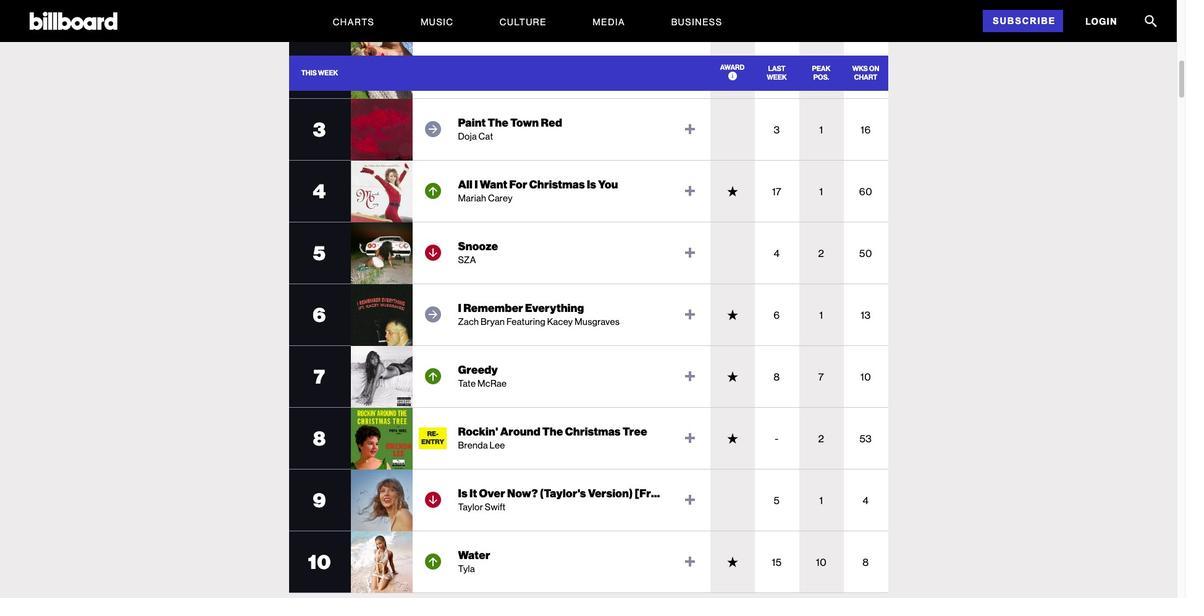 Task type: describe. For each thing, give the bounding box(es) containing it.
1 for 6
[[820, 308, 824, 321]]

1 horizontal spatial 10
[[816, 556, 827, 569]]

culture
[[500, 16, 547, 28]]

all i want for christmas is you mariah carey
[[458, 177, 619, 204]]

remember
[[464, 301, 524, 315]]

on
[[870, 64, 880, 73]]

charts link
[[333, 16, 382, 28]]

red
[[541, 115, 563, 130]]

billboard image
[[30, 12, 117, 30]]

award
[[720, 63, 745, 72]]

0 vertical spatial 5
[[313, 241, 326, 265]]

1 horizontal spatial 8
[[774, 370, 780, 383]]

it
[[470, 486, 477, 500]]

this week
[[301, 69, 338, 77]]

business link
[[672, 16, 730, 28]]

wks
[[853, 64, 868, 73]]

entry
[[421, 438, 444, 447]]

2 for 8
[[819, 432, 825, 445]]

cruel summer
[[458, 54, 536, 68]]

now?
[[507, 486, 538, 500]]

login button
[[1074, 10, 1130, 32]]

60
[[860, 185, 873, 198]]

music
[[421, 16, 454, 28]]

doja
[[458, 131, 477, 142]]

13
[[861, 308, 871, 321]]

29
[[860, 61, 873, 74]]

lee
[[490, 440, 505, 451]]

tate
[[458, 378, 476, 390]]

pos.
[[814, 73, 830, 82]]

greedy tate mcrae
[[458, 363, 507, 390]]

1 horizontal spatial 7
[[819, 370, 825, 383]]

featuring
[[507, 316, 546, 328]]

snooze
[[458, 239, 498, 253]]

2 horizontal spatial 8
[[863, 556, 869, 569]]

0 vertical spatial 4
[[313, 179, 327, 204]]

taylor
[[458, 501, 483, 513]]

1 horizontal spatial 3
[[774, 123, 780, 136]]

is it over now? (taylor's version) [from the vault] taylor swift
[[458, 486, 725, 513]]

1 for 3
[[820, 123, 824, 136]]

this
[[301, 69, 317, 77]]

music link
[[421, 16, 461, 28]]

sza
[[458, 254, 476, 266]]

you
[[598, 177, 619, 191]]

1 horizontal spatial 5
[[774, 494, 780, 507]]

0 horizontal spatial 10
[[308, 550, 331, 574]]

mariah
[[458, 192, 487, 204]]

mcrae
[[478, 378, 507, 390]]

9
[[313, 488, 327, 513]]

is inside is it over now? (taylor's version) [from the vault] taylor swift
[[458, 486, 468, 500]]

kacey
[[547, 316, 573, 328]]

peak
[[812, 64, 831, 73]]

zach
[[458, 316, 479, 328]]

the inside paint the town red doja cat
[[488, 115, 509, 130]]

i inside all i want for christmas is you mariah carey
[[475, 177, 478, 191]]

is inside all i want for christmas is you mariah carey
[[587, 177, 597, 191]]

17
[[772, 185, 782, 198]]

last week
[[767, 64, 787, 82]]

bryan
[[481, 316, 505, 328]]

0 vertical spatial 2
[[313, 55, 326, 80]]

media
[[593, 16, 626, 28]]

1 vertical spatial 8
[[313, 426, 326, 451]]

[from
[[635, 486, 668, 500]]

media link
[[593, 16, 633, 28]]

tyla
[[458, 563, 475, 575]]



Task type: vqa. For each thing, say whether or not it's contained in the screenshot.


Task type: locate. For each thing, give the bounding box(es) containing it.
1 horizontal spatial i
[[475, 177, 478, 191]]

15
[[772, 556, 782, 569]]

1 vertical spatial 5
[[774, 494, 780, 507]]

paint
[[458, 115, 486, 130]]

0 vertical spatial the
[[488, 115, 509, 130]]

greedy
[[458, 363, 498, 377]]

summer
[[490, 54, 536, 68]]

login
[[1086, 15, 1118, 27]]

vault]
[[693, 486, 725, 500]]

3 down last week
[[774, 123, 780, 136]]

is left you
[[587, 177, 597, 191]]

chart
[[855, 73, 878, 82]]

0 vertical spatial 8
[[774, 370, 780, 383]]

wks on chart
[[853, 64, 880, 82]]

1
[[775, 61, 779, 74], [820, 61, 824, 74], [820, 123, 824, 136], [820, 185, 824, 198], [820, 308, 824, 321], [820, 494, 824, 507]]

0 vertical spatial is
[[587, 177, 597, 191]]

1 for 9
[[820, 494, 824, 507]]

16
[[861, 123, 871, 136]]

rockin' around the christmas tree brenda lee
[[458, 424, 648, 451]]

0 horizontal spatial 7
[[314, 364, 326, 389]]

swift
[[485, 501, 506, 513]]

4
[[313, 179, 327, 204], [774, 247, 780, 260], [863, 494, 869, 507]]

0 horizontal spatial 4
[[313, 179, 327, 204]]

1 horizontal spatial 6
[[774, 308, 780, 321]]

1 for 2
[[820, 61, 824, 74]]

all
[[458, 177, 473, 191]]

carey
[[488, 192, 513, 204]]

1 for 4
[[820, 185, 824, 198]]

i
[[475, 177, 478, 191], [458, 301, 462, 315]]

christmas inside rockin' around the christmas tree brenda lee
[[565, 424, 621, 439]]

1 horizontal spatial week
[[767, 73, 787, 82]]

the inside rockin' around the christmas tree brenda lee
[[543, 424, 563, 439]]

paint the town red doja cat
[[458, 115, 563, 142]]

3
[[313, 117, 326, 142], [774, 123, 780, 136]]

0 horizontal spatial i
[[458, 301, 462, 315]]

christmas left tree on the right of page
[[565, 424, 621, 439]]

i remember everything zach bryan featuring kacey musgraves
[[458, 301, 620, 328]]

week right this
[[318, 69, 338, 77]]

0 horizontal spatial the
[[488, 115, 509, 130]]

3 down this week
[[313, 117, 326, 142]]

50
[[860, 247, 873, 260]]

business
[[672, 16, 723, 28]]

is
[[587, 177, 597, 191], [458, 486, 468, 500]]

last
[[769, 64, 786, 73]]

2 vertical spatial 8
[[863, 556, 869, 569]]

0 horizontal spatial 5
[[313, 241, 326, 265]]

christmas inside all i want for christmas is you mariah carey
[[529, 177, 585, 191]]

re-
[[427, 430, 439, 438]]

the
[[488, 115, 509, 130], [543, 424, 563, 439], [670, 486, 691, 500]]

1 vertical spatial the
[[543, 424, 563, 439]]

0 horizontal spatial 6
[[313, 303, 327, 327]]

culture link
[[500, 16, 554, 28]]

0 horizontal spatial is
[[458, 486, 468, 500]]

water
[[458, 548, 491, 562]]

version)
[[588, 486, 633, 500]]

over
[[479, 486, 506, 500]]

7
[[314, 364, 326, 389], [819, 370, 825, 383]]

0 vertical spatial christmas
[[529, 177, 585, 191]]

2 horizontal spatial the
[[670, 486, 691, 500]]

week down last
[[767, 73, 787, 82]]

re- entry
[[421, 430, 444, 447]]

2 horizontal spatial 4
[[863, 494, 869, 507]]

musgraves
[[575, 316, 620, 328]]

the up "cat"
[[488, 115, 509, 130]]

rockin'
[[458, 424, 499, 439]]

53
[[860, 432, 872, 445]]

the inside is it over now? (taylor's version) [from the vault] taylor swift
[[670, 486, 691, 500]]

1 vertical spatial is
[[458, 486, 468, 500]]

i inside i remember everything zach bryan featuring kacey musgraves
[[458, 301, 462, 315]]

week for this week
[[318, 69, 338, 77]]

tree
[[623, 424, 648, 439]]

1 horizontal spatial is
[[587, 177, 597, 191]]

everything
[[525, 301, 584, 315]]

2 vertical spatial 4
[[863, 494, 869, 507]]

0 horizontal spatial 8
[[313, 426, 326, 451]]

snooze sza
[[458, 239, 498, 266]]

brenda
[[458, 440, 488, 451]]

0 horizontal spatial 3
[[313, 117, 326, 142]]

1 horizontal spatial the
[[543, 424, 563, 439]]

cruel
[[458, 54, 488, 68]]

2 for 5
[[819, 247, 825, 260]]

for
[[510, 177, 528, 191]]

8
[[774, 370, 780, 383], [313, 426, 326, 451], [863, 556, 869, 569]]

1 vertical spatial christmas
[[565, 424, 621, 439]]

charts
[[333, 16, 375, 28]]

week for last week
[[767, 73, 787, 82]]

i right all
[[475, 177, 478, 191]]

2
[[313, 55, 326, 80], [819, 247, 825, 260], [819, 432, 825, 445]]

is left it
[[458, 486, 468, 500]]

the left vault] on the bottom right of the page
[[670, 486, 691, 500]]

1 vertical spatial 2
[[819, 247, 825, 260]]

6
[[313, 303, 327, 327], [774, 308, 780, 321]]

water tyla
[[458, 548, 491, 575]]

2 horizontal spatial 10
[[861, 370, 872, 383]]

0 horizontal spatial week
[[318, 69, 338, 77]]

around
[[500, 424, 541, 439]]

1 horizontal spatial 4
[[774, 247, 780, 260]]

town
[[511, 115, 539, 130]]

peak pos.
[[812, 64, 831, 82]]

(taylor's
[[540, 486, 586, 500]]

0 vertical spatial i
[[475, 177, 478, 191]]

2 vertical spatial the
[[670, 486, 691, 500]]

1 vertical spatial i
[[458, 301, 462, 315]]

5
[[313, 241, 326, 265], [774, 494, 780, 507]]

10
[[861, 370, 872, 383], [308, 550, 331, 574], [816, 556, 827, 569]]

-
[[775, 432, 779, 445]]

christmas right for
[[529, 177, 585, 191]]

want
[[480, 177, 508, 191]]

the right around
[[543, 424, 563, 439]]

2 vertical spatial 2
[[819, 432, 825, 445]]

christmas
[[529, 177, 585, 191], [565, 424, 621, 439]]

cat
[[479, 131, 493, 142]]

1 vertical spatial 4
[[774, 247, 780, 260]]

i up the zach
[[458, 301, 462, 315]]

week
[[318, 69, 338, 77], [767, 73, 787, 82]]



